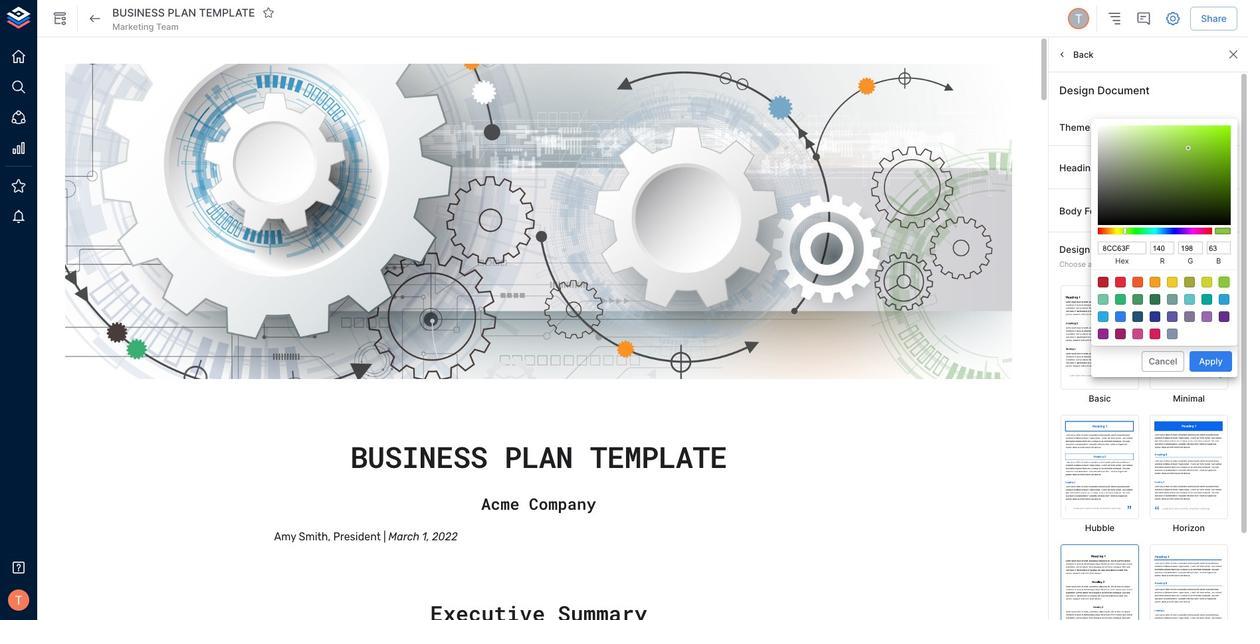 Task type: locate. For each thing, give the bounding box(es) containing it.
0 vertical spatial font
[[1099, 162, 1119, 173]]

template
[[199, 6, 255, 19]]

t for the rightmost "t" button
[[1075, 11, 1083, 26]]

basic
[[1089, 394, 1111, 404]]

mono
[[1179, 162, 1202, 173]]

1 vertical spatial t button
[[4, 586, 33, 616]]

theme.
[[1131, 260, 1155, 269]]

plan
[[168, 6, 196, 19]]

1 vertical spatial theme
[[1093, 244, 1124, 256]]

theme up document in the top of the page
[[1093, 244, 1124, 256]]

1 vertical spatial font
[[1085, 205, 1105, 216]]

settings image
[[1166, 11, 1181, 27]]

0 vertical spatial t button
[[1066, 6, 1092, 31]]

1 horizontal spatial theme
[[1093, 244, 1124, 256]]

t
[[1075, 11, 1083, 26], [15, 594, 23, 608]]

1 design from the top
[[1060, 84, 1095, 97]]

choose
[[1060, 260, 1086, 269]]

g
[[1188, 257, 1194, 266]]

roboto
[[1147, 162, 1176, 173]]

share
[[1201, 12, 1227, 24]]

t button
[[1066, 6, 1092, 31], [4, 586, 33, 616]]

document
[[1098, 84, 1150, 97]]

0 vertical spatial design
[[1060, 84, 1095, 97]]

share button
[[1191, 6, 1238, 31]]

font right body
[[1085, 205, 1105, 216]]

horizon
[[1173, 523, 1205, 534]]

marketing
[[112, 21, 154, 32]]

business plan template
[[112, 6, 255, 19]]

design
[[1060, 84, 1095, 97], [1060, 244, 1090, 256]]

hubble
[[1085, 523, 1115, 534]]

design up choose
[[1060, 244, 1090, 256]]

font for heading font
[[1099, 162, 1119, 173]]

apply button
[[1190, 352, 1233, 372]]

design inside design theme choose a document theme.
[[1060, 244, 1090, 256]]

body
[[1060, 205, 1082, 216]]

theme
[[1060, 121, 1090, 133], [1093, 244, 1124, 256]]

business
[[112, 6, 165, 19]]

marketing team
[[112, 21, 179, 32]]

comments image
[[1136, 11, 1152, 27]]

roboto mono
[[1147, 162, 1202, 173]]

1 vertical spatial design
[[1060, 244, 1090, 256]]

1 vertical spatial t
[[15, 594, 23, 608]]

back button
[[1054, 44, 1097, 65]]

0 horizontal spatial t
[[15, 594, 23, 608]]

g field
[[1179, 242, 1203, 255]]

design for design theme choose a document theme.
[[1060, 244, 1090, 256]]

body font
[[1060, 205, 1105, 216]]

theme left "color"
[[1060, 121, 1090, 133]]

0 vertical spatial t
[[1075, 11, 1083, 26]]

apply
[[1199, 356, 1223, 367]]

theme color
[[1060, 121, 1117, 133]]

0 vertical spatial theme
[[1060, 121, 1090, 133]]

design theme choose a document theme.
[[1060, 244, 1155, 269]]

color
[[1093, 121, 1117, 133]]

minimal
[[1173, 394, 1205, 404]]

design down 'back' button
[[1060, 84, 1095, 97]]

2 design from the top
[[1060, 244, 1090, 256]]

1 horizontal spatial t
[[1075, 11, 1083, 26]]

cancel
[[1149, 356, 1178, 367]]

b field
[[1207, 242, 1231, 255]]

font
[[1099, 162, 1119, 173], [1085, 205, 1105, 216]]

font right heading
[[1099, 162, 1119, 173]]



Task type: describe. For each thing, give the bounding box(es) containing it.
roboto mono button
[[1140, 157, 1230, 178]]

1 horizontal spatial t button
[[1066, 6, 1092, 31]]

hex
[[1116, 257, 1129, 266]]

heading font
[[1060, 162, 1119, 173]]

design for design document
[[1060, 84, 1095, 97]]

show wiki image
[[52, 11, 68, 27]]

font for body font
[[1085, 205, 1105, 216]]

t for leftmost "t" button
[[15, 594, 23, 608]]

0 horizontal spatial t button
[[4, 586, 33, 616]]

a
[[1088, 260, 1092, 269]]

hex field
[[1098, 242, 1147, 255]]

r
[[1160, 257, 1165, 266]]

favorite image
[[262, 7, 274, 19]]

document
[[1094, 260, 1129, 269]]

table of contents image
[[1107, 11, 1123, 27]]

back
[[1074, 49, 1094, 60]]

0 horizontal spatial theme
[[1060, 121, 1090, 133]]

heading
[[1060, 162, 1097, 173]]

rubik
[[1179, 205, 1202, 216]]

cancel button
[[1142, 352, 1185, 372]]

design document
[[1060, 84, 1150, 97]]

b
[[1217, 257, 1221, 266]]

r field
[[1151, 242, 1175, 255]]

theme inside design theme choose a document theme.
[[1093, 244, 1124, 256]]

team
[[156, 21, 179, 32]]

rubik button
[[1172, 200, 1230, 222]]

marketing team link
[[112, 21, 179, 33]]

go back image
[[87, 11, 103, 27]]



Task type: vqa. For each thing, say whether or not it's contained in the screenshot.
Rubik
yes



